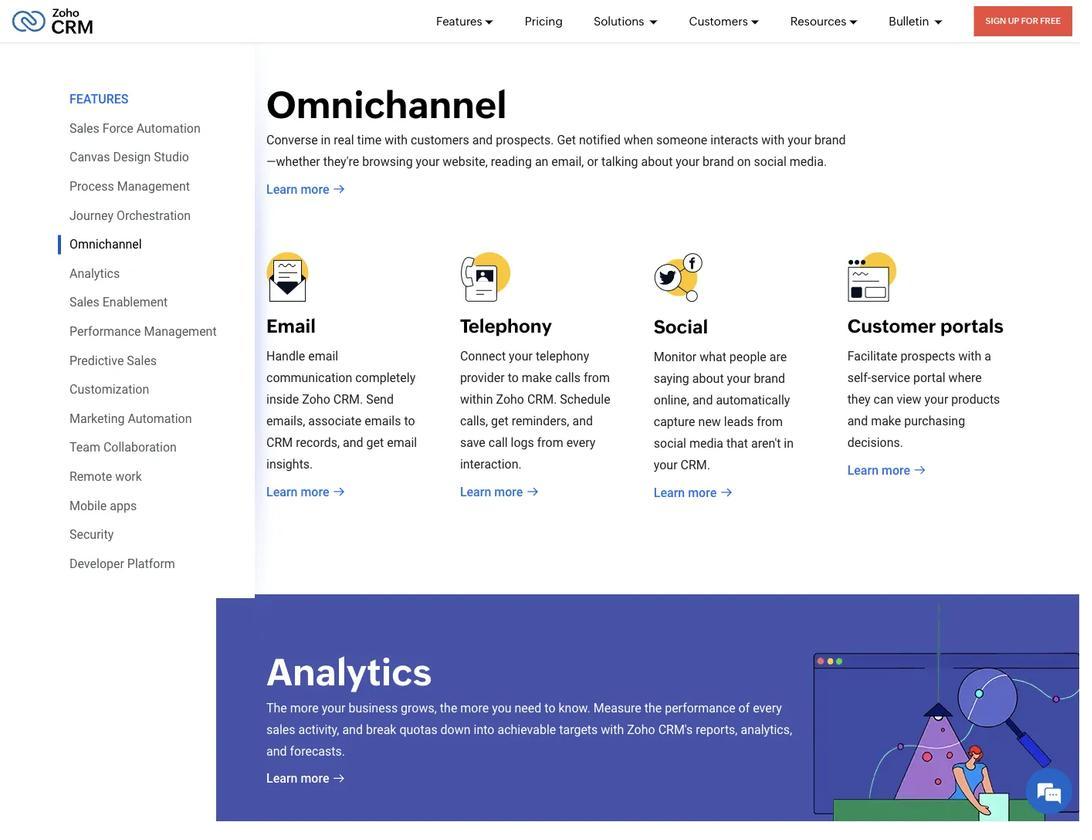Task type: describe. For each thing, give the bounding box(es) containing it.
and inside the more your business grows, the more you need to know. measure the performance of every sales activity, and break quotas down into achievable targets with
[[342, 723, 363, 738]]

communication
[[266, 371, 352, 386]]

resources link
[[791, 0, 858, 42]]

remote
[[70, 469, 112, 484]]

portals
[[941, 316, 1004, 338]]

records,
[[296, 436, 340, 451]]

learn for social
[[654, 486, 685, 500]]

every inside schedule calls, get reminders, and save call logs from every interaction.
[[567, 436, 596, 451]]

2 the from the left
[[645, 701, 662, 716]]

learn for customer portals
[[848, 463, 879, 478]]

self-
[[848, 371, 871, 386]]

connect
[[460, 349, 506, 364]]

interaction.
[[460, 458, 522, 472]]

interacts
[[711, 133, 759, 148]]

media.
[[790, 155, 827, 170]]

learn more for social
[[654, 486, 717, 500]]

an
[[535, 155, 549, 170]]

forecasts.
[[290, 745, 345, 759]]

team collaboration
[[70, 440, 177, 455]]

1 vertical spatial automation
[[128, 411, 192, 426]]

reports,
[[696, 723, 738, 738]]

work
[[115, 469, 142, 484]]

resources
[[791, 14, 847, 28]]

connect your telephony provider to make calls from within
[[460, 349, 610, 407]]

the
[[266, 701, 287, 716]]

customization
[[70, 382, 149, 397]]

facilitate
[[848, 349, 898, 364]]

crm. for email
[[333, 393, 363, 407]]

products
[[952, 393, 1000, 407]]

people
[[730, 350, 767, 365]]

zoho crm logo image
[[12, 4, 94, 38]]

omnichannel converse in real time with customers and prospects. get notified when someone interacts with your brand —whether they're browsing your website, reading an email, or talking about your brand on social media.
[[266, 84, 846, 170]]

from inside the connect your telephony provider to make calls from within
[[584, 371, 610, 386]]

what
[[700, 350, 727, 365]]

performance
[[70, 324, 141, 339]]

learn more for telephony
[[460, 485, 523, 500]]

portal
[[914, 371, 946, 386]]

learn more down forecasts.
[[266, 772, 329, 787]]

your down someone
[[676, 155, 700, 170]]

learn more down "—whether"
[[266, 182, 329, 197]]

and inside reports, analytics, and forecasts.
[[266, 745, 287, 759]]

features link
[[436, 0, 494, 42]]

know.
[[559, 701, 591, 716]]

to for provider
[[508, 371, 519, 386]]

in inside "monitor what people are saying about your brand online, and automatically capture new leads from social media that aren't in your crm."
[[784, 437, 794, 451]]

features
[[70, 92, 129, 107]]

real
[[334, 133, 354, 148]]

features
[[436, 14, 482, 28]]

the more your business grows, the more you need to know. measure the performance of every sales activity, and break quotas down into achievable targets with
[[266, 701, 782, 738]]

about inside omnichannel converse in real time with customers and prospects. get notified when someone interacts with your brand —whether they're browsing your website, reading an email, or talking about your brand on social media.
[[641, 155, 673, 170]]

into
[[474, 723, 495, 738]]

bulletin
[[889, 14, 932, 28]]

activity,
[[299, 723, 339, 738]]

calls
[[555, 371, 581, 386]]

with inside the more your business grows, the more you need to know. measure the performance of every sales activity, and break quotas down into achievable targets with
[[601, 723, 624, 738]]

your inside facilitate prospects with a self-service portal where they can view your products and make purchasing decisions.
[[925, 393, 949, 407]]

and inside "monitor what people are saying about your brand online, and automatically capture new leads from social media that aren't in your crm."
[[693, 394, 713, 408]]

apps
[[110, 498, 137, 513]]

online,
[[654, 394, 690, 408]]

learn more link for email
[[266, 483, 345, 502]]

talking
[[602, 155, 638, 170]]

email inside send emails, associate emails to crm records, and get email insights.
[[387, 436, 417, 451]]

more down media
[[688, 486, 717, 500]]

pricing link
[[525, 0, 563, 42]]

menu shadow image
[[255, 0, 278, 658]]

2 horizontal spatial zoho
[[627, 723, 655, 738]]

can
[[874, 393, 894, 407]]

free
[[1041, 16, 1061, 26]]

predictive
[[70, 353, 124, 368]]

insights.
[[266, 458, 313, 472]]

quotas
[[400, 723, 438, 738]]

to for emails
[[404, 414, 415, 429]]

on
[[737, 155, 751, 170]]

measure
[[594, 701, 642, 716]]

leads
[[724, 415, 754, 430]]

they're
[[323, 155, 359, 170]]

learn more for email
[[266, 485, 329, 500]]

about inside "monitor what people are saying about your brand online, and automatically capture new leads from social media that aren't in your crm."
[[693, 372, 724, 387]]

marketing automation
[[70, 411, 192, 426]]

orchestration
[[117, 208, 191, 223]]

capture
[[654, 415, 696, 430]]

email inside handle email communication completely inside
[[308, 349, 338, 364]]

completely
[[355, 371, 416, 386]]

within
[[460, 393, 493, 407]]

service
[[871, 371, 911, 386]]

calls,
[[460, 414, 488, 429]]

more down insights.
[[301, 485, 329, 500]]

management for performance management
[[144, 324, 217, 339]]

reading
[[491, 155, 532, 170]]

process
[[70, 179, 114, 194]]

save
[[460, 436, 486, 451]]

sign
[[986, 16, 1007, 26]]

zoho crm. for telephony
[[496, 393, 557, 407]]

journey orchestration
[[70, 208, 191, 223]]

learn for email
[[266, 485, 298, 500]]

prospects.
[[496, 133, 554, 148]]

zoho crm. for email
[[302, 393, 363, 407]]

1 vertical spatial analytics
[[266, 652, 432, 694]]

0 vertical spatial automation
[[136, 121, 201, 136]]

decisions.
[[848, 436, 904, 451]]

for
[[1022, 16, 1039, 26]]

omnichannel for omnichannel
[[70, 237, 142, 252]]

telephony
[[460, 316, 552, 338]]

targets
[[559, 723, 598, 738]]

every inside the more your business grows, the more you need to know. measure the performance of every sales activity, and break quotas down into achievable targets with
[[753, 701, 782, 716]]

you
[[492, 701, 512, 716]]

learn more link for customer portals
[[848, 461, 926, 480]]

with inside facilitate prospects with a self-service portal where they can view your products and make purchasing decisions.
[[959, 349, 982, 364]]

in inside omnichannel converse in real time with customers and prospects. get notified when someone interacts with your brand —whether they're browsing your website, reading an email, or talking about your brand on social media.
[[321, 133, 331, 148]]

performance management
[[70, 324, 217, 339]]

learn more for customer portals
[[848, 463, 911, 478]]

grows,
[[401, 701, 437, 716]]

business
[[349, 701, 398, 716]]

media
[[690, 437, 724, 451]]

management for process management
[[117, 179, 190, 194]]

your down people
[[727, 372, 751, 387]]

1 the from the left
[[440, 701, 458, 716]]



Task type: locate. For each thing, give the bounding box(es) containing it.
1 horizontal spatial omnichannel
[[266, 84, 507, 126]]

automatically
[[716, 394, 790, 408]]

in right aren't
[[784, 437, 794, 451]]

the up down at the bottom
[[440, 701, 458, 716]]

learn more link down media
[[654, 484, 732, 502]]

zoho for email
[[302, 393, 330, 407]]

aren't
[[751, 437, 781, 451]]

get inside send emails, associate emails to crm records, and get email insights.
[[367, 436, 384, 451]]

your inside the connect your telephony provider to make calls from within
[[509, 349, 533, 364]]

canvas design studio
[[70, 150, 189, 165]]

about down the what
[[693, 372, 724, 387]]

1 vertical spatial every
[[753, 701, 782, 716]]

0 vertical spatial about
[[641, 155, 673, 170]]

developer
[[70, 556, 124, 571]]

crm's
[[659, 723, 693, 738]]

customers
[[411, 133, 469, 148]]

1 horizontal spatial from
[[584, 371, 610, 386]]

from up aren't
[[757, 415, 783, 430]]

0 vertical spatial from
[[584, 371, 610, 386]]

0 vertical spatial management
[[117, 179, 190, 194]]

your down the capture
[[654, 458, 678, 473]]

1 horizontal spatial social
[[754, 155, 787, 170]]

1 horizontal spatial zoho crm.
[[496, 393, 557, 407]]

from up schedule
[[584, 371, 610, 386]]

analytics,
[[741, 723, 792, 738]]

about down when
[[641, 155, 673, 170]]

crm. inside "monitor what people are saying about your brand online, and automatically capture new leads from social media that aren't in your crm."
[[681, 458, 711, 473]]

notified
[[579, 133, 621, 148]]

security
[[70, 527, 114, 542]]

break
[[366, 723, 397, 738]]

your
[[788, 133, 812, 148], [416, 155, 440, 170], [676, 155, 700, 170], [509, 349, 533, 364], [727, 372, 751, 387], [925, 393, 949, 407], [654, 458, 678, 473], [322, 701, 346, 716]]

zoho down communication
[[302, 393, 330, 407]]

0 horizontal spatial in
[[321, 133, 331, 148]]

telephony
[[536, 349, 590, 364]]

2 horizontal spatial crm.
[[681, 458, 711, 473]]

learn down insights.
[[266, 485, 298, 500]]

crm. up associate
[[333, 393, 363, 407]]

email
[[266, 316, 316, 338]]

bulletin link
[[889, 0, 944, 42]]

social inside "monitor what people are saying about your brand online, and automatically capture new leads from social media that aren't in your crm."
[[654, 437, 687, 451]]

predictive sales
[[70, 353, 157, 368]]

are
[[770, 350, 787, 365]]

canvas
[[70, 150, 110, 165]]

2 vertical spatial sales
[[127, 353, 157, 368]]

0 horizontal spatial about
[[641, 155, 673, 170]]

1 horizontal spatial the
[[645, 701, 662, 716]]

call
[[489, 436, 508, 451]]

0 horizontal spatial analytics
[[70, 266, 120, 281]]

learn more down interaction. at the left
[[460, 485, 523, 500]]

crm. down media
[[681, 458, 711, 473]]

omnichannel up the "time"
[[266, 84, 507, 126]]

and inside omnichannel converse in real time with customers and prospects. get notified when someone interacts with your brand —whether they're browsing your website, reading an email, or talking about your brand on social media.
[[473, 133, 493, 148]]

1 vertical spatial from
[[757, 415, 783, 430]]

management down enablement
[[144, 324, 217, 339]]

2 zoho crm. from the left
[[496, 393, 557, 407]]

1 horizontal spatial brand
[[754, 372, 786, 387]]

1 horizontal spatial to
[[508, 371, 519, 386]]

1 vertical spatial management
[[144, 324, 217, 339]]

social
[[654, 317, 708, 338]]

1 horizontal spatial make
[[871, 414, 902, 429]]

from inside "monitor what people are saying about your brand online, and automatically capture new leads from social media that aren't in your crm."
[[757, 415, 783, 430]]

2 horizontal spatial brand
[[815, 133, 846, 148]]

with
[[385, 133, 408, 148], [762, 133, 785, 148], [959, 349, 982, 364], [601, 723, 624, 738]]

0 vertical spatial omnichannel
[[266, 84, 507, 126]]

zoho crm's
[[627, 723, 693, 738]]

learn more link down insights.
[[266, 483, 345, 502]]

0 horizontal spatial zoho crm.
[[302, 393, 363, 407]]

0 vertical spatial brand
[[815, 133, 846, 148]]

achievable
[[498, 723, 556, 738]]

social down the capture
[[654, 437, 687, 451]]

automation up studio
[[136, 121, 201, 136]]

1 vertical spatial make
[[871, 414, 902, 429]]

when
[[624, 133, 653, 148]]

prospects
[[901, 349, 956, 364]]

associate
[[308, 414, 362, 429]]

more down decisions. at the bottom right
[[882, 463, 911, 478]]

your up purchasing
[[925, 393, 949, 407]]

brand left on
[[703, 155, 734, 170]]

enablement
[[103, 295, 168, 310]]

get
[[557, 133, 576, 148]]

0 vertical spatial make
[[522, 371, 552, 386]]

omnichannel for omnichannel converse in real time with customers and prospects. get notified when someone interacts with your brand —whether they're browsing your website, reading an email, or talking about your brand on social media.
[[266, 84, 507, 126]]

email,
[[552, 155, 584, 170]]

1 vertical spatial in
[[784, 437, 794, 451]]

0 vertical spatial get
[[491, 414, 509, 429]]

more down interaction. at the left
[[495, 485, 523, 500]]

get down emails
[[367, 436, 384, 451]]

1 vertical spatial about
[[693, 372, 724, 387]]

zoho down measure
[[627, 723, 655, 738]]

from inside schedule calls, get reminders, and save call logs from every interaction.
[[537, 436, 564, 451]]

brand up media.
[[815, 133, 846, 148]]

performance
[[665, 701, 736, 716]]

your up the activity,
[[322, 701, 346, 716]]

sales for sales enablement
[[70, 295, 99, 310]]

to
[[508, 371, 519, 386], [404, 414, 415, 429], [545, 701, 556, 716]]

learn more link down forecasts.
[[266, 770, 345, 789]]

1 vertical spatial sales
[[70, 295, 99, 310]]

0 horizontal spatial crm.
[[333, 393, 363, 407]]

and down schedule
[[573, 414, 593, 429]]

learn more link for social
[[654, 484, 732, 502]]

social right on
[[754, 155, 787, 170]]

and inside schedule calls, get reminders, and save call logs from every interaction.
[[573, 414, 593, 429]]

developer platform
[[70, 556, 175, 571]]

1 vertical spatial get
[[367, 436, 384, 451]]

management up orchestration
[[117, 179, 190, 194]]

and left break
[[342, 723, 363, 738]]

need
[[515, 701, 542, 716]]

solutions link
[[594, 0, 658, 42]]

zoho crm. up associate
[[302, 393, 363, 407]]

design
[[113, 150, 151, 165]]

learn more link down decisions. at the bottom right
[[848, 461, 926, 480]]

and down sales
[[266, 745, 287, 759]]

to inside the more your business grows, the more you need to know. measure the performance of every sales activity, and break quotas down into achievable targets with
[[545, 701, 556, 716]]

0 vertical spatial in
[[321, 133, 331, 148]]

more down "—whether"
[[301, 182, 329, 197]]

learn down "—whether"
[[266, 182, 298, 197]]

1 zoho crm. from the left
[[302, 393, 363, 407]]

0 vertical spatial sales
[[70, 121, 99, 136]]

1 vertical spatial to
[[404, 414, 415, 429]]

learn down the capture
[[654, 486, 685, 500]]

with left the a
[[959, 349, 982, 364]]

get up call
[[491, 414, 509, 429]]

0 horizontal spatial every
[[567, 436, 596, 451]]

and up new
[[693, 394, 713, 408]]

email up communication
[[308, 349, 338, 364]]

reminders,
[[512, 414, 570, 429]]

omnichannel down journey
[[70, 237, 142, 252]]

and down they
[[848, 414, 868, 429]]

2 horizontal spatial to
[[545, 701, 556, 716]]

0 horizontal spatial social
[[654, 437, 687, 451]]

analytics
[[70, 266, 120, 281], [266, 652, 432, 694]]

inside
[[266, 393, 299, 407]]

zoho
[[302, 393, 330, 407], [496, 393, 524, 407], [627, 723, 655, 738]]

to inside send emails, associate emails to crm records, and get email insights.
[[404, 414, 415, 429]]

0 horizontal spatial make
[[522, 371, 552, 386]]

that
[[727, 437, 748, 451]]

with up browsing
[[385, 133, 408, 148]]

in left real
[[321, 133, 331, 148]]

make down can
[[871, 414, 902, 429]]

get inside schedule calls, get reminders, and save call logs from every interaction.
[[491, 414, 509, 429]]

learn more down decisions. at the bottom right
[[848, 463, 911, 478]]

brand down are
[[754, 372, 786, 387]]

collaboration
[[103, 440, 177, 455]]

to right emails
[[404, 414, 415, 429]]

in
[[321, 133, 331, 148], [784, 437, 794, 451]]

zoho right within
[[496, 393, 524, 407]]

team
[[70, 440, 100, 455]]

make left calls
[[522, 371, 552, 386]]

learn down decisions. at the bottom right
[[848, 463, 879, 478]]

studio
[[154, 150, 189, 165]]

every down schedule
[[567, 436, 596, 451]]

saying
[[654, 372, 690, 387]]

more down forecasts.
[[301, 772, 329, 787]]

2 horizontal spatial from
[[757, 415, 783, 430]]

from down reminders,
[[537, 436, 564, 451]]

every up the analytics,
[[753, 701, 782, 716]]

sales for sales force automation
[[70, 121, 99, 136]]

0 horizontal spatial get
[[367, 436, 384, 451]]

0 horizontal spatial zoho
[[302, 393, 330, 407]]

learn more link
[[266, 180, 345, 199], [848, 461, 926, 480], [266, 483, 345, 502], [460, 483, 539, 502], [654, 484, 732, 502], [266, 770, 345, 789]]

schedule calls, get reminders, and save call logs from every interaction.
[[460, 393, 611, 472]]

0 vertical spatial email
[[308, 349, 338, 364]]

zoho for telephony
[[496, 393, 524, 407]]

up
[[1008, 16, 1020, 26]]

analytics up business
[[266, 652, 432, 694]]

0 vertical spatial social
[[754, 155, 787, 170]]

1 horizontal spatial in
[[784, 437, 794, 451]]

logs
[[511, 436, 534, 451]]

1 horizontal spatial email
[[387, 436, 417, 451]]

sales down performance management
[[127, 353, 157, 368]]

learn more link down "—whether"
[[266, 180, 345, 199]]

customers
[[689, 14, 748, 28]]

browsing
[[362, 155, 413, 170]]

where
[[949, 371, 982, 386]]

learn more link down interaction. at the left
[[460, 483, 539, 502]]

zoho crm. up reminders,
[[496, 393, 557, 407]]

the up zoho crm's
[[645, 701, 662, 716]]

and up "website,"
[[473, 133, 493, 148]]

learn down forecasts.
[[266, 772, 298, 787]]

0 vertical spatial analytics
[[70, 266, 120, 281]]

make inside the connect your telephony provider to make calls from within
[[522, 371, 552, 386]]

0 horizontal spatial omnichannel
[[70, 237, 142, 252]]

force
[[103, 121, 133, 136]]

and inside send emails, associate emails to crm records, and get email insights.
[[343, 436, 363, 451]]

to right need
[[545, 701, 556, 716]]

provider
[[460, 371, 505, 386]]

the
[[440, 701, 458, 716], [645, 701, 662, 716]]

1 horizontal spatial about
[[693, 372, 724, 387]]

analytics reporting features crm software image
[[751, 595, 1081, 823]]

and down associate
[[343, 436, 363, 451]]

1 horizontal spatial crm.
[[527, 393, 557, 407]]

remote work
[[70, 469, 142, 484]]

1 vertical spatial email
[[387, 436, 417, 451]]

email down emails
[[387, 436, 417, 451]]

2 vertical spatial to
[[545, 701, 556, 716]]

converse
[[266, 133, 318, 148]]

facilitate prospects with a self-service portal where they can view your products and make purchasing decisions.
[[848, 349, 1000, 451]]

more up the activity,
[[290, 701, 319, 716]]

1 horizontal spatial analytics
[[266, 652, 432, 694]]

your down telephony
[[509, 349, 533, 364]]

with down measure
[[601, 723, 624, 738]]

1 vertical spatial brand
[[703, 155, 734, 170]]

1 vertical spatial omnichannel
[[70, 237, 142, 252]]

0 vertical spatial to
[[508, 371, 519, 386]]

1 horizontal spatial get
[[491, 414, 509, 429]]

learn more down media
[[654, 486, 717, 500]]

make inside facilitate prospects with a self-service portal where they can view your products and make purchasing decisions.
[[871, 414, 902, 429]]

crm. up reminders,
[[527, 393, 557, 407]]

send
[[366, 393, 394, 407]]

with right interacts
[[762, 133, 785, 148]]

emails,
[[266, 414, 305, 429]]

new
[[699, 415, 721, 430]]

0 horizontal spatial to
[[404, 414, 415, 429]]

automation up collaboration
[[128, 411, 192, 426]]

2 vertical spatial from
[[537, 436, 564, 451]]

brand inside "monitor what people are saying about your brand online, and automatically capture new leads from social media that aren't in your crm."
[[754, 372, 786, 387]]

social inside omnichannel converse in real time with customers and prospects. get notified when someone interacts with your brand —whether they're browsing your website, reading an email, or talking about your brand on social media.
[[754, 155, 787, 170]]

sales up performance
[[70, 295, 99, 310]]

1 vertical spatial social
[[654, 437, 687, 451]]

your down customers
[[416, 155, 440, 170]]

marketing
[[70, 411, 125, 426]]

to right provider
[[508, 371, 519, 386]]

learn more link for telephony
[[460, 483, 539, 502]]

about
[[641, 155, 673, 170], [693, 372, 724, 387]]

schedule
[[560, 393, 611, 407]]

and inside facilitate prospects with a self-service portal where they can view your products and make purchasing decisions.
[[848, 414, 868, 429]]

1 horizontal spatial zoho
[[496, 393, 524, 407]]

learn
[[266, 182, 298, 197], [848, 463, 879, 478], [266, 485, 298, 500], [460, 485, 491, 500], [654, 486, 685, 500], [266, 772, 298, 787]]

down
[[441, 723, 471, 738]]

omnichannel
[[266, 84, 507, 126], [70, 237, 142, 252]]

0 horizontal spatial email
[[308, 349, 338, 364]]

time
[[357, 133, 382, 148]]

0 horizontal spatial brand
[[703, 155, 734, 170]]

customer portals
[[848, 316, 1004, 338]]

2 vertical spatial brand
[[754, 372, 786, 387]]

journey
[[70, 208, 114, 223]]

handle
[[266, 349, 305, 364]]

to inside the connect your telephony provider to make calls from within
[[508, 371, 519, 386]]

learn down interaction. at the left
[[460, 485, 491, 500]]

a
[[985, 349, 992, 364]]

view
[[897, 393, 922, 407]]

0 vertical spatial every
[[567, 436, 596, 451]]

pricing
[[525, 14, 563, 28]]

learn more down insights.
[[266, 485, 329, 500]]

purchasing
[[905, 414, 966, 429]]

0 horizontal spatial the
[[440, 701, 458, 716]]

sales force automation
[[70, 121, 201, 136]]

and
[[473, 133, 493, 148], [693, 394, 713, 408], [573, 414, 593, 429], [848, 414, 868, 429], [343, 436, 363, 451], [342, 723, 363, 738], [266, 745, 287, 759]]

your inside the more your business grows, the more you need to know. measure the performance of every sales activity, and break quotas down into achievable targets with
[[322, 701, 346, 716]]

analytics up sales enablement at top
[[70, 266, 120, 281]]

learn for telephony
[[460, 485, 491, 500]]

sales up canvas
[[70, 121, 99, 136]]

crm. for telephony
[[527, 393, 557, 407]]

1 horizontal spatial every
[[753, 701, 782, 716]]

0 horizontal spatial from
[[537, 436, 564, 451]]

more up the into
[[461, 701, 489, 716]]

platform
[[127, 556, 175, 571]]

your up media.
[[788, 133, 812, 148]]

omnichannel inside omnichannel converse in real time with customers and prospects. get notified when someone interacts with your brand —whether they're browsing your website, reading an email, or talking about your brand on social media.
[[266, 84, 507, 126]]

someone
[[657, 133, 708, 148]]



Task type: vqa. For each thing, say whether or not it's contained in the screenshot.
TIME at the left top of the page
yes



